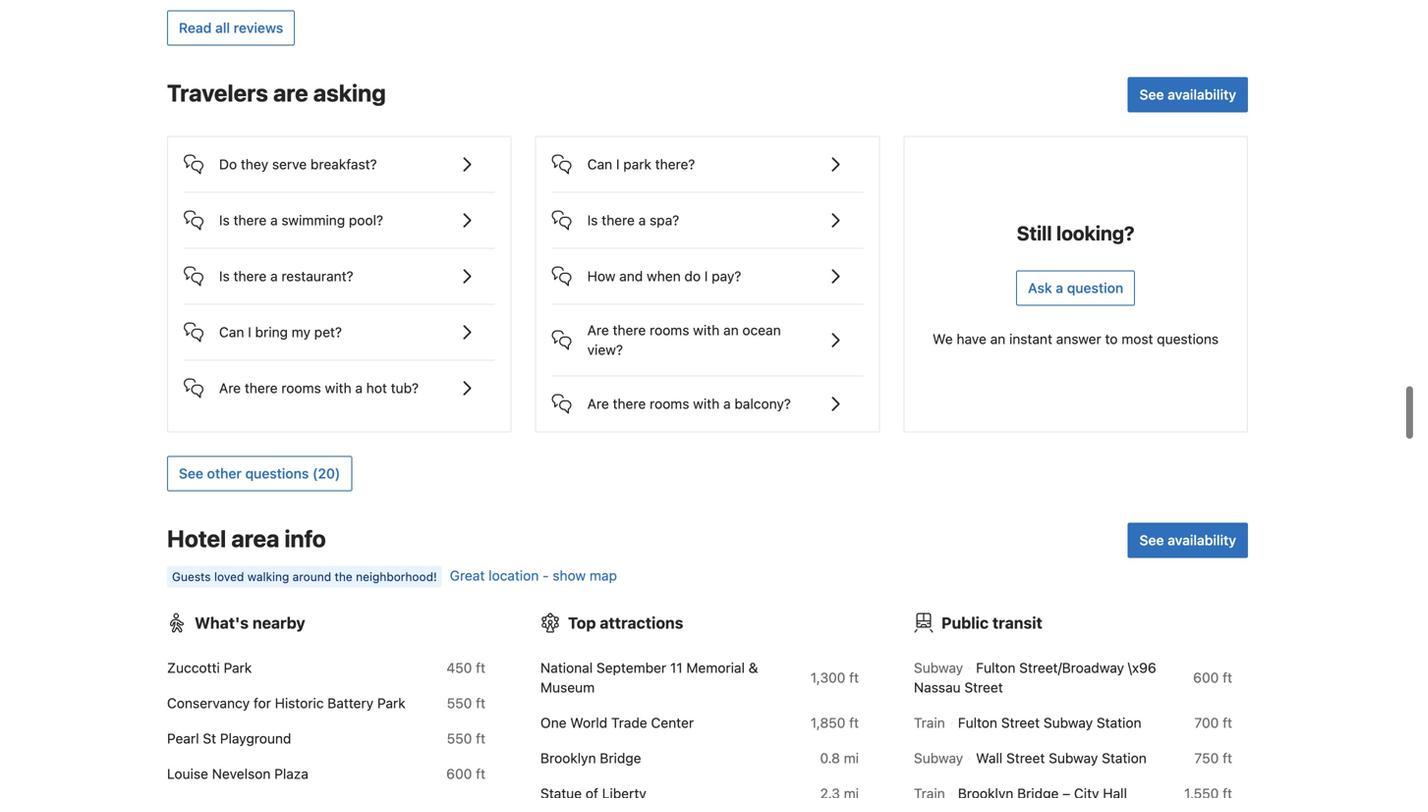 Task type: vqa. For each thing, say whether or not it's contained in the screenshot.
tab list
no



Task type: describe. For each thing, give the bounding box(es) containing it.
700
[[1194, 715, 1219, 732]]

see availability for info
[[1140, 533, 1236, 549]]

asking
[[313, 79, 386, 107]]

550 for conservancy for historic battery park
[[447, 696, 472, 712]]

read all reviews button
[[167, 10, 295, 46]]

brooklyn bridge
[[540, 751, 641, 767]]

info
[[284, 525, 326, 553]]

pay?
[[712, 268, 741, 284]]

hotel
[[167, 525, 226, 553]]

still looking?
[[1017, 222, 1135, 245]]

there for are there rooms with a balcony?
[[613, 396, 646, 412]]

battery
[[327, 696, 374, 712]]

view?
[[587, 342, 623, 358]]

travelers are asking
[[167, 79, 386, 107]]

ft for zuccotti park
[[476, 660, 485, 677]]

how
[[587, 268, 616, 284]]

train
[[914, 715, 945, 732]]

guests loved walking around the neighborhood!
[[172, 570, 437, 584]]

see for travelers are asking
[[1140, 86, 1164, 103]]

are for are there rooms with a balcony?
[[587, 396, 609, 412]]

fulton street/broadway \x96 nassau street
[[914, 660, 1156, 696]]

are there rooms with an ocean view?
[[587, 322, 781, 358]]

a left restaurant?
[[270, 268, 278, 284]]

700 ft
[[1194, 715, 1232, 732]]

restaurant?
[[281, 268, 353, 284]]

great
[[450, 568, 485, 584]]

tub?
[[391, 380, 419, 397]]

is there a swimming pool?
[[219, 212, 383, 228]]

zuccotti
[[167, 660, 220, 677]]

ask a question
[[1028, 280, 1123, 296]]

pearl
[[167, 731, 199, 747]]

there for are there rooms with a hot tub?
[[245, 380, 278, 397]]

swimming
[[281, 212, 345, 228]]

one world trade center
[[540, 715, 694, 732]]

do
[[219, 156, 237, 172]]

1,850
[[811, 715, 845, 732]]

they
[[241, 156, 268, 172]]

0 vertical spatial 600 ft
[[1193, 670, 1232, 686]]

pearl st playground
[[167, 731, 291, 747]]

loved
[[214, 570, 244, 584]]

top
[[568, 614, 596, 633]]

are there rooms with an ocean view? button
[[552, 305, 863, 360]]

park
[[623, 156, 651, 172]]

most
[[1122, 331, 1153, 347]]

plaza
[[274, 766, 308, 783]]

do
[[684, 268, 701, 284]]

top attractions
[[568, 614, 683, 633]]

one
[[540, 715, 567, 732]]

see for hotel area info
[[1140, 533, 1164, 549]]

still
[[1017, 222, 1052, 245]]

show
[[553, 568, 586, 584]]

there for are there rooms with an ocean view?
[[613, 322, 646, 339]]

st
[[203, 731, 216, 747]]

how and when do i pay?
[[587, 268, 741, 284]]

there for is there a swimming pool?
[[233, 212, 267, 228]]

is there a spa?
[[587, 212, 679, 228]]

do they serve breakfast?
[[219, 156, 377, 172]]

is for is there a swimming pool?
[[219, 212, 230, 228]]

550 ft for pearl st playground
[[447, 731, 485, 747]]

subway down fulton street subway station
[[1049, 751, 1098, 767]]

hot
[[366, 380, 387, 397]]

subway up nassau
[[914, 660, 963, 677]]

what's nearby
[[195, 614, 305, 633]]

we
[[933, 331, 953, 347]]

are for are there rooms with an ocean view?
[[587, 322, 609, 339]]

attractions
[[600, 614, 683, 633]]

brooklyn
[[540, 751, 596, 767]]

rooms for view?
[[650, 322, 689, 339]]

-
[[543, 568, 549, 584]]

750
[[1194, 751, 1219, 767]]

zuccotti park
[[167, 660, 252, 677]]

other
[[207, 466, 242, 482]]

750 ft
[[1194, 751, 1232, 767]]

i for can i bring my pet?
[[248, 324, 251, 340]]

looking?
[[1056, 222, 1135, 245]]

an inside are there rooms with an ocean view?
[[723, 322, 739, 339]]

street inside the fulton street/broadway \x96 nassau street
[[964, 680, 1003, 696]]

are there rooms with a balcony? button
[[552, 377, 863, 416]]

&
[[749, 660, 758, 677]]

do they serve breakfast? button
[[184, 137, 495, 176]]

and
[[619, 268, 643, 284]]

nassau
[[914, 680, 961, 696]]

for
[[253, 696, 271, 712]]

louise nevelson plaza
[[167, 766, 308, 783]]

when
[[647, 268, 681, 284]]

hotel area info
[[167, 525, 326, 553]]

what's
[[195, 614, 249, 633]]

with for hot
[[325, 380, 351, 397]]

read all reviews
[[179, 20, 283, 36]]

2 horizontal spatial i
[[704, 268, 708, 284]]

a left balcony?
[[723, 396, 731, 412]]

can i bring my pet?
[[219, 324, 342, 340]]

see other questions (20)
[[179, 466, 340, 482]]

1 vertical spatial 600
[[446, 766, 472, 783]]

ft for one world trade center
[[849, 715, 859, 732]]



Task type: locate. For each thing, give the bounding box(es) containing it.
i left park
[[616, 156, 620, 172]]

public transit
[[941, 614, 1042, 633]]

ft for national september 11 memorial & museum
[[849, 670, 859, 686]]

there up view?
[[613, 322, 646, 339]]

memorial
[[686, 660, 745, 677]]

2 vertical spatial see
[[1140, 533, 1164, 549]]

are there rooms with a hot tub? button
[[184, 361, 495, 400]]

are up view?
[[587, 322, 609, 339]]

ocean
[[742, 322, 781, 339]]

transit
[[992, 614, 1042, 633]]

station for fulton street subway station
[[1097, 715, 1141, 732]]

see inside button
[[179, 466, 203, 482]]

see availability button
[[1128, 77, 1248, 113], [1128, 523, 1248, 559]]

rooms for tub?
[[281, 380, 321, 397]]

read
[[179, 20, 212, 36]]

availability
[[1168, 86, 1236, 103], [1168, 533, 1236, 549]]

0 vertical spatial 550 ft
[[447, 696, 485, 712]]

can left bring
[[219, 324, 244, 340]]

11
[[670, 660, 683, 677]]

with for balcony?
[[693, 396, 720, 412]]

guests
[[172, 570, 211, 584]]

0 vertical spatial fulton
[[976, 660, 1016, 677]]

subway
[[914, 660, 963, 677], [1044, 715, 1093, 732], [914, 751, 963, 767], [1049, 751, 1098, 767]]

1,300 ft
[[811, 670, 859, 686]]

spa?
[[650, 212, 679, 228]]

2 550 from the top
[[447, 731, 472, 747]]

1 availability from the top
[[1168, 86, 1236, 103]]

\x96
[[1128, 660, 1156, 677]]

rooms down are there rooms with an ocean view?
[[650, 396, 689, 412]]

1 vertical spatial park
[[377, 696, 406, 712]]

rooms inside are there rooms with an ocean view?
[[650, 322, 689, 339]]

1 vertical spatial see availability
[[1140, 533, 1236, 549]]

can i park there?
[[587, 156, 695, 172]]

station
[[1097, 715, 1141, 732], [1102, 751, 1147, 767]]

national
[[540, 660, 593, 677]]

museum
[[540, 680, 595, 696]]

nevelson
[[212, 766, 271, 783]]

playground
[[220, 731, 291, 747]]

550 ft for conservancy for historic battery park
[[447, 696, 485, 712]]

my
[[292, 324, 311, 340]]

can for can i bring my pet?
[[219, 324, 244, 340]]

there down view?
[[613, 396, 646, 412]]

pet?
[[314, 324, 342, 340]]

subway down train at the bottom right
[[914, 751, 963, 767]]

historic
[[275, 696, 324, 712]]

see availability button for hotel area info
[[1128, 523, 1248, 559]]

0 vertical spatial see
[[1140, 86, 1164, 103]]

instant
[[1009, 331, 1052, 347]]

0 vertical spatial see availability button
[[1128, 77, 1248, 113]]

0 vertical spatial station
[[1097, 715, 1141, 732]]

can i bring my pet? button
[[184, 305, 495, 344]]

pool?
[[349, 212, 383, 228]]

0 horizontal spatial an
[[723, 322, 739, 339]]

0 vertical spatial 600
[[1193, 670, 1219, 686]]

550 for pearl st playground
[[447, 731, 472, 747]]

1 vertical spatial i
[[704, 268, 708, 284]]

station for wall street subway station
[[1102, 751, 1147, 767]]

questions right most
[[1157, 331, 1219, 347]]

see availability button for travelers are asking
[[1128, 77, 1248, 113]]

1 vertical spatial street
[[1001, 715, 1040, 732]]

how and when do i pay? button
[[552, 249, 863, 288]]

can i park there? button
[[552, 137, 863, 176]]

ft for pearl st playground
[[476, 731, 485, 747]]

breakfast?
[[311, 156, 377, 172]]

center
[[651, 715, 694, 732]]

is there a spa? button
[[552, 193, 863, 232]]

with left ocean
[[693, 322, 720, 339]]

to
[[1105, 331, 1118, 347]]

trade
[[611, 715, 647, 732]]

ft for conservancy for historic battery park
[[476, 696, 485, 712]]

ask
[[1028, 280, 1052, 296]]

map
[[590, 568, 617, 584]]

1 see availability button from the top
[[1128, 77, 1248, 113]]

availability for travelers are asking
[[1168, 86, 1236, 103]]

street right nassau
[[964, 680, 1003, 696]]

street right wall
[[1006, 751, 1045, 767]]

ft for louise nevelson plaza
[[476, 766, 485, 783]]

1,300
[[811, 670, 845, 686]]

2 vertical spatial street
[[1006, 751, 1045, 767]]

0 horizontal spatial i
[[248, 324, 251, 340]]

are down view?
[[587, 396, 609, 412]]

park right zuccotti
[[224, 660, 252, 677]]

1 vertical spatial see
[[179, 466, 203, 482]]

fulton inside the fulton street/broadway \x96 nassau street
[[976, 660, 1016, 677]]

answer
[[1056, 331, 1101, 347]]

an
[[723, 322, 739, 339], [990, 331, 1006, 347]]

0 vertical spatial i
[[616, 156, 620, 172]]

fulton for street
[[958, 715, 997, 732]]

i right do
[[704, 268, 708, 284]]

0 vertical spatial availability
[[1168, 86, 1236, 103]]

area
[[231, 525, 279, 553]]

0 horizontal spatial can
[[219, 324, 244, 340]]

ask a question button
[[1016, 271, 1135, 306]]

is there a restaurant?
[[219, 268, 353, 284]]

we have an instant answer to most questions
[[933, 331, 1219, 347]]

are for are there rooms with a hot tub?
[[219, 380, 241, 397]]

2 availability from the top
[[1168, 533, 1236, 549]]

1,850 ft
[[811, 715, 859, 732]]

1 horizontal spatial can
[[587, 156, 612, 172]]

with for ocean
[[693, 322, 720, 339]]

conservancy for historic battery park
[[167, 696, 406, 712]]

1 horizontal spatial questions
[[1157, 331, 1219, 347]]

0.8
[[820, 751, 840, 767]]

is inside button
[[219, 212, 230, 228]]

can left park
[[587, 156, 612, 172]]

with left 'hot'
[[325, 380, 351, 397]]

street for wall
[[1006, 751, 1045, 767]]

see
[[1140, 86, 1164, 103], [179, 466, 203, 482], [1140, 533, 1164, 549]]

ft
[[476, 660, 485, 677], [849, 670, 859, 686], [1223, 670, 1232, 686], [476, 696, 485, 712], [849, 715, 859, 732], [1223, 715, 1232, 732], [476, 731, 485, 747], [1223, 751, 1232, 767], [476, 766, 485, 783]]

0 horizontal spatial 600
[[446, 766, 472, 783]]

fulton for street/broadway
[[976, 660, 1016, 677]]

0 vertical spatial questions
[[1157, 331, 1219, 347]]

there for is there a restaurant?
[[233, 268, 267, 284]]

travelers
[[167, 79, 268, 107]]

street for fulton
[[1001, 715, 1040, 732]]

a left spa?
[[638, 212, 646, 228]]

are inside are there rooms with an ocean view?
[[587, 322, 609, 339]]

0 vertical spatial street
[[964, 680, 1003, 696]]

2 550 ft from the top
[[447, 731, 485, 747]]

wall street subway station
[[976, 751, 1147, 767]]

can
[[587, 156, 612, 172], [219, 324, 244, 340]]

is for is there a restaurant?
[[219, 268, 230, 284]]

there left spa?
[[602, 212, 635, 228]]

louise
[[167, 766, 208, 783]]

reviews
[[234, 20, 283, 36]]

1 vertical spatial fulton
[[958, 715, 997, 732]]

bridge
[[600, 751, 641, 767]]

is for is there a spa?
[[587, 212, 598, 228]]

park right battery
[[377, 696, 406, 712]]

1 550 from the top
[[447, 696, 472, 712]]

there for is there a spa?
[[602, 212, 635, 228]]

1 550 ft from the top
[[447, 696, 485, 712]]

serve
[[272, 156, 307, 172]]

is inside is there a restaurant? button
[[219, 268, 230, 284]]

september
[[596, 660, 666, 677]]

station down fulton street subway station
[[1102, 751, 1147, 767]]

have
[[957, 331, 987, 347]]

i left bring
[[248, 324, 251, 340]]

are there rooms with a hot tub?
[[219, 380, 419, 397]]

station down \x96
[[1097, 715, 1141, 732]]

are
[[273, 79, 308, 107]]

0 vertical spatial see availability
[[1140, 86, 1236, 103]]

1 vertical spatial 550 ft
[[447, 731, 485, 747]]

2 see availability from the top
[[1140, 533, 1236, 549]]

balcony?
[[734, 396, 791, 412]]

public
[[941, 614, 989, 633]]

an right have
[[990, 331, 1006, 347]]

1 vertical spatial availability
[[1168, 533, 1236, 549]]

world
[[570, 715, 607, 732]]

an left ocean
[[723, 322, 739, 339]]

0 horizontal spatial 600 ft
[[446, 766, 485, 783]]

1 horizontal spatial i
[[616, 156, 620, 172]]

a left swimming at left
[[270, 212, 278, 228]]

availability for hotel area info
[[1168, 533, 1236, 549]]

is there a restaurant? button
[[184, 249, 495, 288]]

street/broadway
[[1019, 660, 1124, 677]]

with left balcony?
[[693, 396, 720, 412]]

subway up wall street subway station
[[1044, 715, 1093, 732]]

0 vertical spatial can
[[587, 156, 612, 172]]

questions left (20) at the bottom left of page
[[245, 466, 309, 482]]

(20)
[[312, 466, 340, 482]]

great location - show map link
[[450, 568, 617, 584]]

2 see availability button from the top
[[1128, 523, 1248, 559]]

fulton down public transit
[[976, 660, 1016, 677]]

there up bring
[[233, 268, 267, 284]]

a
[[270, 212, 278, 228], [638, 212, 646, 228], [270, 268, 278, 284], [1056, 280, 1063, 296], [355, 380, 363, 397], [723, 396, 731, 412]]

2 vertical spatial i
[[248, 324, 251, 340]]

there?
[[655, 156, 695, 172]]

bring
[[255, 324, 288, 340]]

0 vertical spatial park
[[224, 660, 252, 677]]

nearby
[[252, 614, 305, 633]]

street up wall
[[1001, 715, 1040, 732]]

1 vertical spatial 600 ft
[[446, 766, 485, 783]]

is up 'how'
[[587, 212, 598, 228]]

i for can i park there?
[[616, 156, 620, 172]]

rooms down my
[[281, 380, 321, 397]]

is
[[219, 212, 230, 228], [587, 212, 598, 228], [219, 268, 230, 284]]

are
[[587, 322, 609, 339], [219, 380, 241, 397], [587, 396, 609, 412]]

1 vertical spatial station
[[1102, 751, 1147, 767]]

1 vertical spatial can
[[219, 324, 244, 340]]

all
[[215, 20, 230, 36]]

0 horizontal spatial park
[[224, 660, 252, 677]]

questions inside button
[[245, 466, 309, 482]]

there down they
[[233, 212, 267, 228]]

1 horizontal spatial park
[[377, 696, 406, 712]]

is up can i bring my pet?
[[219, 268, 230, 284]]

are down can i bring my pet?
[[219, 380, 241, 397]]

national september 11 memorial & museum
[[540, 660, 758, 696]]

1 see availability from the top
[[1140, 86, 1236, 103]]

is inside is there a spa? button
[[587, 212, 598, 228]]

0 horizontal spatial questions
[[245, 466, 309, 482]]

1 horizontal spatial an
[[990, 331, 1006, 347]]

1 horizontal spatial 600
[[1193, 670, 1219, 686]]

1 vertical spatial questions
[[245, 466, 309, 482]]

is down do
[[219, 212, 230, 228]]

1 vertical spatial 550
[[447, 731, 472, 747]]

see availability for asking
[[1140, 86, 1236, 103]]

with inside are there rooms with an ocean view?
[[693, 322, 720, 339]]

1 horizontal spatial 600 ft
[[1193, 670, 1232, 686]]

there inside are there rooms with an ocean view?
[[613, 322, 646, 339]]

a right ask
[[1056, 280, 1063, 296]]

0 vertical spatial 550
[[447, 696, 472, 712]]

rooms down how and when do i pay?
[[650, 322, 689, 339]]

fulton street subway station
[[958, 715, 1141, 732]]

a left 'hot'
[[355, 380, 363, 397]]

can for can i park there?
[[587, 156, 612, 172]]

see other questions (20) button
[[167, 456, 352, 492]]

there down bring
[[245, 380, 278, 397]]

fulton up wall
[[958, 715, 997, 732]]

1 vertical spatial see availability button
[[1128, 523, 1248, 559]]

600 ft
[[1193, 670, 1232, 686], [446, 766, 485, 783]]



